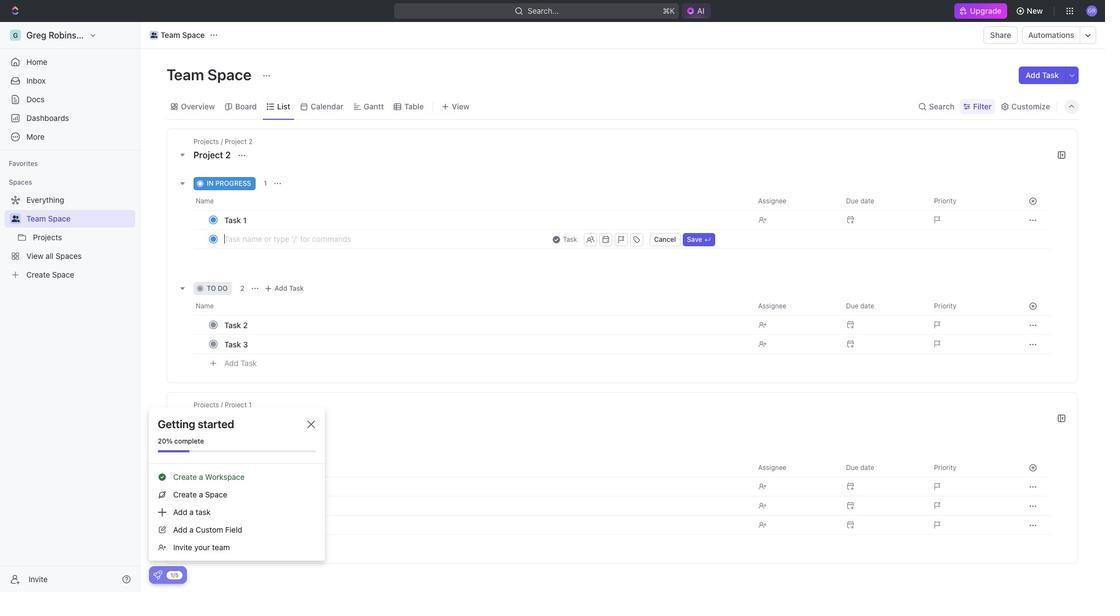 Task type: vqa. For each thing, say whether or not it's contained in the screenshot.
The Set Priority image
no



Task type: locate. For each thing, give the bounding box(es) containing it.
name button up task 2 link
[[194, 298, 752, 315]]

a up "task"
[[199, 490, 203, 499]]

0 vertical spatial 3
[[243, 340, 248, 349]]

create inside tree
[[26, 270, 50, 279]]

2 vertical spatial team space
[[26, 214, 71, 223]]

projects up all
[[33, 233, 62, 242]]

2 due date from the top
[[847, 302, 875, 310]]

1 horizontal spatial view
[[452, 101, 470, 111]]

due date
[[847, 197, 875, 205], [847, 302, 875, 310], [847, 464, 875, 472]]

add task button
[[1020, 67, 1066, 84], [262, 282, 308, 295], [219, 357, 261, 370], [262, 444, 308, 457], [219, 538, 261, 551]]

team inside sidebar navigation
[[26, 214, 46, 223]]

due date button
[[840, 193, 928, 210], [840, 298, 928, 315], [840, 459, 928, 477]]

0 vertical spatial due date
[[847, 197, 875, 205]]

1 / from the top
[[221, 138, 223, 146]]

progress
[[215, 179, 251, 188]]

0 vertical spatial view
[[452, 101, 470, 111]]

user group image
[[151, 32, 157, 38], [11, 216, 20, 222]]

in
[[207, 179, 214, 188]]

to do down started
[[207, 446, 228, 454]]

3 down task 2
[[243, 340, 248, 349]]

a down "add a task"
[[190, 525, 194, 535]]

1 vertical spatial /
[[221, 401, 223, 409]]

2 vertical spatial date
[[861, 464, 875, 472]]

workspace inside sidebar navigation
[[96, 30, 142, 40]]

1 vertical spatial to
[[207, 446, 216, 454]]

1 priority button from the top
[[928, 193, 1016, 210]]

inbox
[[26, 76, 46, 85]]

field
[[225, 525, 242, 535]]

1 vertical spatial priority button
[[928, 298, 1016, 315]]

0 vertical spatial workspace
[[96, 30, 142, 40]]

view button
[[438, 99, 474, 114]]

upgrade
[[970, 6, 1002, 15]]

task 3
[[224, 340, 248, 349], [224, 521, 248, 530]]

task 3 link down "‎task 2" link
[[222, 517, 750, 533]]

0 vertical spatial date
[[861, 197, 875, 205]]

a for custom
[[190, 525, 194, 535]]

/
[[221, 138, 223, 146], [221, 401, 223, 409]]

add
[[1026, 70, 1041, 80], [275, 284, 287, 293], [224, 358, 239, 368], [275, 446, 288, 454], [173, 508, 187, 517], [173, 525, 187, 535], [224, 539, 239, 549]]

2 priority button from the top
[[928, 298, 1016, 315]]

create down all
[[26, 270, 50, 279]]

0 horizontal spatial spaces
[[9, 178, 32, 186]]

projects up project 1
[[194, 401, 219, 409]]

spaces down 'favorites' button
[[9, 178, 32, 186]]

due for 2
[[847, 302, 859, 310]]

more
[[26, 132, 45, 141]]

2 date from the top
[[861, 302, 875, 310]]

assignee for 1
[[759, 197, 787, 205]]

2 vertical spatial assignee button
[[752, 459, 840, 477]]

Task name or type '/' for commands text field
[[224, 230, 546, 248]]

assignee for 2
[[759, 302, 787, 310]]

2 do from the top
[[218, 446, 228, 454]]

a
[[199, 472, 203, 482], [199, 490, 203, 499], [190, 508, 194, 517], [190, 525, 194, 535]]

view inside view button
[[452, 101, 470, 111]]

invite your team
[[173, 543, 230, 552]]

1 priority from the top
[[935, 197, 957, 205]]

0 vertical spatial to
[[207, 284, 216, 293]]

2 vertical spatial priority button
[[928, 459, 1016, 477]]

task 3 link
[[222, 336, 750, 352], [222, 517, 750, 533]]

‎task up "‎task 2"
[[224, 482, 241, 491]]

1 vertical spatial to do
[[207, 446, 228, 454]]

create up "add a task"
[[173, 490, 197, 499]]

task 3 link down task 2 link
[[222, 336, 750, 352]]

0 horizontal spatial user group image
[[11, 216, 20, 222]]

0 horizontal spatial invite
[[29, 575, 48, 584]]

do for 3
[[218, 446, 228, 454]]

/ up project 1
[[221, 401, 223, 409]]

to do
[[207, 284, 228, 293], [207, 446, 228, 454]]

1 date from the top
[[861, 197, 875, 205]]

name button
[[194, 193, 752, 210], [194, 298, 752, 315]]

new button
[[1012, 2, 1050, 20]]

tree containing everything
[[4, 191, 135, 284]]

projects up project 2
[[194, 138, 219, 146]]

filter button
[[960, 99, 995, 114]]

2 vertical spatial due
[[847, 464, 859, 472]]

tree
[[4, 191, 135, 284]]

dashboards
[[26, 113, 69, 123]]

search...
[[528, 6, 559, 15]]

1 vertical spatial name button
[[194, 298, 752, 315]]

1 vertical spatial due
[[847, 302, 859, 310]]

priority for 1
[[935, 197, 957, 205]]

0 vertical spatial due
[[847, 197, 859, 205]]

1 vertical spatial do
[[218, 446, 228, 454]]

to
[[207, 284, 216, 293], [207, 446, 216, 454]]

gr
[[1088, 7, 1096, 14]]

invite inside sidebar navigation
[[29, 575, 48, 584]]

1 to from the top
[[207, 284, 216, 293]]

a up create a space
[[199, 472, 203, 482]]

started
[[198, 418, 234, 431]]

assignee button
[[752, 193, 840, 210], [752, 298, 840, 315], [752, 459, 840, 477]]

2 to do from the top
[[207, 446, 228, 454]]

1 assignee button from the top
[[752, 193, 840, 210]]

20%
[[158, 437, 173, 446]]

1 do from the top
[[218, 284, 228, 293]]

0 vertical spatial team space
[[161, 30, 205, 40]]

invite for invite your team
[[173, 543, 192, 552]]

/ for 1
[[221, 401, 223, 409]]

a for task
[[190, 508, 194, 517]]

0 vertical spatial task 3 link
[[222, 336, 750, 352]]

3 right field at the bottom left of the page
[[243, 521, 248, 530]]

1 vertical spatial due date button
[[840, 298, 928, 315]]

1 vertical spatial name
[[196, 302, 214, 310]]

team
[[212, 543, 230, 552]]

view inside view all spaces link
[[26, 251, 44, 261]]

team
[[161, 30, 180, 40], [167, 65, 204, 84], [26, 214, 46, 223]]

ai
[[697, 6, 705, 15]]

0 vertical spatial due date button
[[840, 193, 928, 210]]

team space
[[161, 30, 205, 40], [167, 65, 255, 84], [26, 214, 71, 223]]

0 vertical spatial to do
[[207, 284, 228, 293]]

workspace right robinson's
[[96, 30, 142, 40]]

due
[[847, 197, 859, 205], [847, 302, 859, 310], [847, 464, 859, 472]]

create
[[26, 270, 50, 279], [173, 472, 197, 482], [173, 490, 197, 499]]

2 vertical spatial priority
[[935, 464, 957, 472]]

1 vertical spatial due date
[[847, 302, 875, 310]]

0 vertical spatial spaces
[[9, 178, 32, 186]]

2 vertical spatial team
[[26, 214, 46, 223]]

task 3 down "‎task 2"
[[224, 521, 248, 530]]

task 3 down task 2
[[224, 340, 248, 349]]

2 ‎task from the top
[[224, 501, 241, 511]]

ai button
[[682, 3, 711, 19]]

view right table
[[452, 101, 470, 111]]

/ up project 2
[[221, 138, 223, 146]]

priority button
[[928, 193, 1016, 210], [928, 298, 1016, 315], [928, 459, 1016, 477]]

greg
[[26, 30, 46, 40]]

0 horizontal spatial view
[[26, 251, 44, 261]]

1 horizontal spatial invite
[[173, 543, 192, 552]]

1 to do from the top
[[207, 284, 228, 293]]

1 ‎task from the top
[[224, 482, 241, 491]]

0 vertical spatial assignee
[[759, 197, 787, 205]]

2 priority from the top
[[935, 302, 957, 310]]

2 vertical spatial due date button
[[840, 459, 928, 477]]

2 vertical spatial projects
[[194, 401, 219, 409]]

1 vertical spatial projects
[[33, 233, 62, 242]]

0 vertical spatial assignee button
[[752, 193, 840, 210]]

board
[[235, 101, 257, 111]]

do down started
[[218, 446, 228, 454]]

everything
[[26, 195, 64, 205]]

0 vertical spatial team space link
[[147, 29, 208, 42]]

task 1
[[224, 215, 247, 225]]

spaces up create space link
[[56, 251, 82, 261]]

1 task 3 from the top
[[224, 340, 248, 349]]

0 vertical spatial /
[[221, 138, 223, 146]]

1 vertical spatial view
[[26, 251, 44, 261]]

home link
[[4, 53, 135, 71]]

due date button for 2
[[840, 298, 928, 315]]

2 vertical spatial 3
[[243, 521, 248, 530]]

to for 2
[[207, 284, 216, 293]]

robinson's
[[49, 30, 94, 40]]

1 horizontal spatial user group image
[[151, 32, 157, 38]]

workspace
[[96, 30, 142, 40], [205, 472, 245, 482]]

1 vertical spatial priority
[[935, 302, 957, 310]]

1 vertical spatial assignee button
[[752, 298, 840, 315]]

user group image inside tree
[[11, 216, 20, 222]]

projects for project 1
[[194, 401, 219, 409]]

0 vertical spatial create
[[26, 270, 50, 279]]

1 horizontal spatial workspace
[[205, 472, 245, 482]]

invite
[[173, 543, 192, 552], [29, 575, 48, 584]]

calendar link
[[309, 99, 344, 114]]

2 to from the top
[[207, 446, 216, 454]]

assignee button for 2
[[752, 298, 840, 315]]

a left "task"
[[190, 508, 194, 517]]

project down projects / project 2
[[194, 150, 223, 160]]

0 vertical spatial user group image
[[151, 32, 157, 38]]

0 vertical spatial name
[[196, 197, 214, 205]]

0 horizontal spatial workspace
[[96, 30, 142, 40]]

0 vertical spatial invite
[[173, 543, 192, 552]]

projects for project 2
[[194, 138, 219, 146]]

spaces
[[9, 178, 32, 186], [56, 251, 82, 261]]

add task
[[1026, 70, 1059, 80], [275, 284, 304, 293], [224, 358, 257, 368], [275, 446, 304, 454], [224, 539, 257, 549]]

team space link
[[147, 29, 208, 42], [26, 210, 133, 228]]

1 horizontal spatial spaces
[[56, 251, 82, 261]]

1 vertical spatial ‎task
[[224, 501, 241, 511]]

view left all
[[26, 251, 44, 261]]

3 assignee button from the top
[[752, 459, 840, 477]]

2 due from the top
[[847, 302, 859, 310]]

1 vertical spatial task 3
[[224, 521, 248, 530]]

onboarding checklist button element
[[153, 571, 162, 580]]

inbox link
[[4, 72, 135, 90]]

name button up task 1 link in the top of the page
[[194, 193, 752, 210]]

custom
[[196, 525, 223, 535]]

1 due from the top
[[847, 197, 859, 205]]

2 vertical spatial due date
[[847, 464, 875, 472]]

getting
[[158, 418, 195, 431]]

your
[[194, 543, 210, 552]]

1 vertical spatial task 3 link
[[222, 517, 750, 533]]

project up project 2
[[225, 138, 247, 146]]

2 assignee from the top
[[759, 302, 787, 310]]

priority
[[935, 197, 957, 205], [935, 302, 957, 310], [935, 464, 957, 472]]

1 vertical spatial create
[[173, 472, 197, 482]]

automations button
[[1023, 27, 1080, 43]]

1 vertical spatial spaces
[[56, 251, 82, 261]]

1 vertical spatial workspace
[[205, 472, 245, 482]]

workspace up ‎task 1
[[205, 472, 245, 482]]

cancel button
[[650, 233, 681, 246]]

1 vertical spatial team space link
[[26, 210, 133, 228]]

0 vertical spatial task 3
[[224, 340, 248, 349]]

2 vertical spatial assignee
[[759, 464, 787, 472]]

create for create a workspace
[[173, 472, 197, 482]]

projects
[[194, 138, 219, 146], [33, 233, 62, 242], [194, 401, 219, 409]]

projects / project 1
[[194, 401, 252, 409]]

2 vertical spatial create
[[173, 490, 197, 499]]

‎task 1 link
[[222, 479, 750, 495]]

‎task
[[224, 482, 241, 491], [224, 501, 241, 511]]

0 vertical spatial do
[[218, 284, 228, 293]]

2 assignee button from the top
[[752, 298, 840, 315]]

space
[[182, 30, 205, 40], [208, 65, 252, 84], [48, 214, 71, 223], [52, 270, 74, 279], [205, 490, 227, 499]]

3 up ‎task 1
[[240, 446, 245, 454]]

1 vertical spatial assignee
[[759, 302, 787, 310]]

1
[[264, 179, 267, 188], [243, 215, 247, 225], [249, 401, 252, 409], [225, 414, 230, 424], [243, 482, 247, 491]]

1 assignee from the top
[[759, 197, 787, 205]]

project down projects / project 1
[[194, 414, 223, 424]]

view for view
[[452, 101, 470, 111]]

gr button
[[1084, 2, 1101, 20]]

0 vertical spatial name button
[[194, 193, 752, 210]]

2 / from the top
[[221, 401, 223, 409]]

do for 2
[[218, 284, 228, 293]]

3 priority from the top
[[935, 464, 957, 472]]

1 for project 1
[[225, 414, 230, 424]]

task 3 for 1st task 3 link from the top
[[224, 340, 248, 349]]

0 vertical spatial ‎task
[[224, 482, 241, 491]]

0 vertical spatial projects
[[194, 138, 219, 146]]

1 due date button from the top
[[840, 193, 928, 210]]

create a space
[[173, 490, 227, 499]]

1 vertical spatial invite
[[29, 575, 48, 584]]

2 due date button from the top
[[840, 298, 928, 315]]

0 vertical spatial priority
[[935, 197, 957, 205]]

3 due date from the top
[[847, 464, 875, 472]]

due date for 1
[[847, 197, 875, 205]]

1 vertical spatial date
[[861, 302, 875, 310]]

automations
[[1029, 30, 1075, 40]]

do up task 2
[[218, 284, 228, 293]]

docs
[[26, 95, 45, 104]]

‎task down ‎task 1
[[224, 501, 241, 511]]

0 vertical spatial priority button
[[928, 193, 1016, 210]]

tree inside sidebar navigation
[[4, 191, 135, 284]]

0 horizontal spatial team space link
[[26, 210, 133, 228]]

due date for 2
[[847, 302, 875, 310]]

list link
[[275, 99, 290, 114]]

name
[[196, 197, 214, 205], [196, 302, 214, 310]]

1 due date from the top
[[847, 197, 875, 205]]

2 task 3 from the top
[[224, 521, 248, 530]]

1 vertical spatial user group image
[[11, 216, 20, 222]]

to do up task 2
[[207, 284, 228, 293]]

invite for invite
[[29, 575, 48, 584]]

create up create a space
[[173, 472, 197, 482]]



Task type: describe. For each thing, give the bounding box(es) containing it.
priority button for 1
[[928, 193, 1016, 210]]

more button
[[4, 128, 135, 146]]

projects link
[[33, 229, 133, 246]]

/ for 2
[[221, 138, 223, 146]]

a for space
[[199, 490, 203, 499]]

20% complete
[[158, 437, 204, 446]]

save
[[687, 235, 703, 243]]

create for create space
[[26, 270, 50, 279]]

‎task 1
[[224, 482, 247, 491]]

‎task 2
[[224, 501, 248, 511]]

2 for project 2
[[225, 150, 231, 160]]

1/5
[[171, 572, 179, 578]]

assignee button for 1
[[752, 193, 840, 210]]

2 for task 2
[[243, 320, 248, 330]]

due for 1
[[847, 197, 859, 205]]

share
[[991, 30, 1012, 40]]

‎task for ‎task 2
[[224, 501, 241, 511]]

table link
[[402, 99, 424, 114]]

1 task 3 link from the top
[[222, 336, 750, 352]]

to for 3
[[207, 446, 216, 454]]

view all spaces link
[[4, 248, 133, 265]]

everything link
[[4, 191, 133, 209]]

spaces inside view all spaces link
[[56, 251, 82, 261]]

1 horizontal spatial team space link
[[147, 29, 208, 42]]

workspace for create a workspace
[[205, 472, 245, 482]]

3 priority button from the top
[[928, 459, 1016, 477]]

team space inside tree
[[26, 214, 71, 223]]

2 name button from the top
[[194, 298, 752, 315]]

upgrade link
[[955, 3, 1007, 19]]

task 2 link
[[222, 317, 750, 333]]

create space
[[26, 270, 74, 279]]

projects inside tree
[[33, 233, 62, 242]]

docs link
[[4, 91, 135, 108]]

calendar
[[311, 101, 344, 111]]

to do for 2
[[207, 284, 228, 293]]

3 due from the top
[[847, 464, 859, 472]]

1 vertical spatial team space
[[167, 65, 255, 84]]

view all spaces
[[26, 251, 82, 261]]

customize button
[[998, 99, 1054, 114]]

task
[[196, 508, 211, 517]]

date for 2
[[861, 302, 875, 310]]

view for view all spaces
[[26, 251, 44, 261]]

user group image inside "team space" link
[[151, 32, 157, 38]]

project 2
[[194, 150, 233, 160]]

to do for 3
[[207, 446, 228, 454]]

greg robinson's workspace
[[26, 30, 142, 40]]

1 name from the top
[[196, 197, 214, 205]]

all
[[46, 251, 54, 261]]

share button
[[984, 26, 1018, 44]]

create space link
[[4, 266, 133, 284]]

g
[[13, 31, 18, 39]]

task 2
[[224, 320, 248, 330]]

create a workspace
[[173, 472, 245, 482]]

priority button for 2
[[928, 298, 1016, 315]]

sidebar navigation
[[0, 22, 142, 592]]

overview link
[[179, 99, 215, 114]]

priority for 2
[[935, 302, 957, 310]]

in progress
[[207, 179, 251, 188]]

dashboards link
[[4, 109, 135, 127]]

due date button for 1
[[840, 193, 928, 210]]

projects / project 2
[[194, 138, 253, 146]]

2 name from the top
[[196, 302, 214, 310]]

complete
[[174, 437, 204, 446]]

1 vertical spatial team
[[167, 65, 204, 84]]

workspace for greg robinson's workspace
[[96, 30, 142, 40]]

3 assignee from the top
[[759, 464, 787, 472]]

getting started
[[158, 418, 234, 431]]

table
[[404, 101, 424, 111]]

gantt link
[[362, 99, 384, 114]]

overview
[[181, 101, 215, 111]]

2 task 3 link from the top
[[222, 517, 750, 533]]

3 due date button from the top
[[840, 459, 928, 477]]

0 vertical spatial team
[[161, 30, 180, 40]]

project 1
[[194, 414, 232, 424]]

cancel
[[654, 235, 676, 243]]

1 for task 1
[[243, 215, 247, 225]]

project up project 1
[[225, 401, 247, 409]]

task 1 link
[[222, 212, 750, 228]]

1 name button from the top
[[194, 193, 752, 210]]

add a task
[[173, 508, 211, 517]]

view button
[[438, 94, 474, 119]]

favorites button
[[4, 157, 42, 171]]

board link
[[233, 99, 257, 114]]

greg robinson's workspace, , element
[[10, 30, 21, 41]]

task 3 for 1st task 3 link from the bottom
[[224, 521, 248, 530]]

onboarding checklist button image
[[153, 571, 162, 580]]

2 for ‎task 2
[[243, 501, 248, 511]]

save button
[[683, 233, 716, 246]]

home
[[26, 57, 47, 67]]

customize
[[1012, 101, 1051, 111]]

a for workspace
[[199, 472, 203, 482]]

filter
[[974, 101, 992, 111]]

create for create a space
[[173, 490, 197, 499]]

add a custom field
[[173, 525, 242, 535]]

close image
[[307, 421, 315, 428]]

new
[[1027, 6, 1043, 15]]

date for 1
[[861, 197, 875, 205]]

search button
[[915, 99, 958, 114]]

favorites
[[9, 160, 38, 168]]

gantt
[[364, 101, 384, 111]]

1 vertical spatial 3
[[240, 446, 245, 454]]

search
[[930, 101, 955, 111]]

1 for ‎task 1
[[243, 482, 247, 491]]

‎task 2 link
[[222, 498, 750, 514]]

3 date from the top
[[861, 464, 875, 472]]

list
[[277, 101, 290, 111]]

‎task for ‎task 1
[[224, 482, 241, 491]]

⌘k
[[663, 6, 675, 15]]

task inside dropdown button
[[563, 235, 577, 243]]

task button
[[548, 233, 582, 246]]



